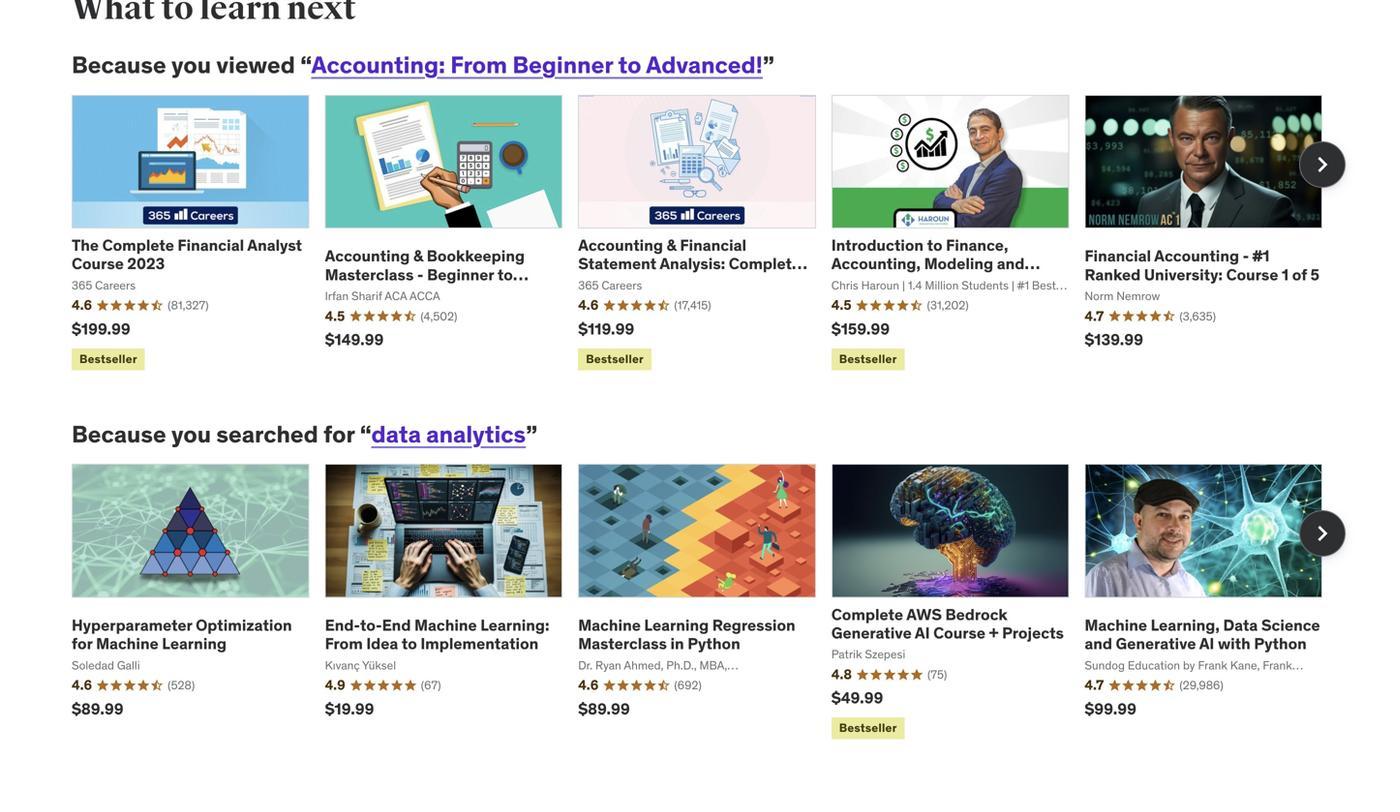 Task type: vqa. For each thing, say whether or not it's contained in the screenshot.
work at the right top of the page
no



Task type: describe. For each thing, give the bounding box(es) containing it.
end-to-end machine learning: from idea to implementation link
[[325, 615, 549, 654]]

and inside machine learning, data science and generative ai with python
[[1085, 634, 1112, 654]]

masterclass for machine
[[578, 634, 667, 654]]

regression
[[712, 615, 795, 635]]

5
[[1310, 265, 1320, 284]]

data
[[1223, 615, 1258, 635]]

0 horizontal spatial "
[[300, 50, 311, 79]]

complete inside accounting & financial statement analysis: complete training
[[729, 254, 801, 274]]

beginner inside accounting & bookkeeping masterclass - beginner to advanced
[[427, 265, 494, 284]]

end-to-end machine learning: from idea to implementation
[[325, 615, 549, 654]]

accounting for statement
[[578, 235, 663, 255]]

machine learning, data science and generative ai with python
[[1085, 615, 1320, 654]]

implementation
[[420, 634, 539, 654]]

accounting & bookkeeping masterclass - beginner to advanced
[[325, 246, 525, 303]]

ai inside machine learning, data science and generative ai with python
[[1199, 634, 1214, 654]]

learning inside machine learning regression masterclass in python
[[644, 615, 709, 635]]

python inside machine learning regression masterclass in python
[[688, 634, 740, 654]]

optimization
[[196, 615, 292, 635]]

aws
[[906, 604, 942, 624]]

0 vertical spatial "
[[763, 50, 774, 79]]

next image
[[1307, 518, 1338, 549]]

& for analysis:
[[667, 235, 677, 255]]

carousel element for because you viewed " accounting: from beginner to advanced! "
[[72, 95, 1346, 374]]

analyst
[[247, 235, 302, 255]]

#1
[[1253, 246, 1270, 266]]

statement
[[578, 254, 656, 274]]

accounting: from beginner to advanced! link
[[311, 50, 763, 79]]

complete aws bedrock generative ai course + projects
[[831, 604, 1064, 643]]

machine inside end-to-end machine learning: from idea to implementation
[[414, 615, 477, 635]]

1 horizontal spatial beginner
[[512, 50, 613, 79]]

machine inside machine learning, data science and generative ai with python
[[1085, 615, 1147, 635]]

course inside complete aws bedrock generative ai course + projects
[[933, 623, 986, 643]]

complete aws bedrock generative ai course + projects link
[[831, 604, 1064, 643]]

the complete financial analyst course 2023 link
[[72, 235, 302, 274]]

viewed
[[216, 50, 295, 79]]

projects
[[1002, 623, 1064, 643]]

end
[[382, 615, 411, 635]]

masterclass for accounting
[[325, 265, 414, 284]]

financial for 2023
[[178, 235, 244, 255]]

valuation
[[831, 272, 901, 292]]

because for because you searched for " data analytics "
[[72, 420, 166, 449]]

generative inside complete aws bedrock generative ai course + projects
[[831, 623, 912, 643]]

science
[[1261, 615, 1320, 635]]

2023
[[127, 254, 165, 274]]

accounting & financial statement analysis: complete training
[[578, 235, 801, 292]]

machine learning regression masterclass in python link
[[578, 615, 795, 654]]

hyperparameter
[[72, 615, 192, 635]]

+
[[989, 623, 999, 643]]

advanced
[[325, 283, 398, 303]]

to inside end-to-end machine learning: from idea to implementation
[[402, 634, 417, 654]]

the complete financial analyst course 2023
[[72, 235, 302, 274]]

analytics
[[426, 420, 526, 449]]

in
[[670, 634, 684, 654]]



Task type: locate. For each thing, give the bounding box(es) containing it.
university:
[[1144, 265, 1223, 284]]

2 carousel element from the top
[[72, 464, 1346, 743]]

because
[[72, 50, 166, 79], [72, 420, 166, 449]]

accounting
[[578, 235, 663, 255], [325, 246, 410, 266], [1154, 246, 1239, 266]]

complete right 'the'
[[102, 235, 174, 255]]

learning:
[[480, 615, 549, 635]]

to inside accounting & bookkeeping masterclass - beginner to advanced
[[498, 265, 513, 284]]

0 horizontal spatial ai
[[915, 623, 930, 643]]

2 horizontal spatial complete
[[831, 604, 903, 624]]

0 horizontal spatial from
[[325, 634, 363, 654]]

1 vertical spatial from
[[325, 634, 363, 654]]

introduction to finance, accounting, modeling and valuation link
[[831, 235, 1040, 292]]

0 horizontal spatial &
[[413, 246, 423, 266]]

ai left "with"
[[1199, 634, 1214, 654]]

the
[[72, 235, 99, 255]]

0 horizontal spatial financial
[[178, 235, 244, 255]]

1 horizontal spatial for
[[323, 420, 355, 449]]

training
[[578, 272, 638, 292]]

because you searched for " data analytics "
[[72, 420, 537, 449]]

financial accounting - #1 ranked university: course 1 of 5
[[1085, 246, 1320, 284]]

1 horizontal spatial "
[[763, 50, 774, 79]]

ai inside complete aws bedrock generative ai course + projects
[[915, 623, 930, 643]]

machine inside machine learning regression masterclass in python
[[578, 615, 641, 635]]

introduction to finance, accounting, modeling and valuation
[[831, 235, 1025, 292]]

carousel element for because you searched for " data analytics "
[[72, 464, 1346, 743]]

financial for complete
[[680, 235, 746, 255]]

bedrock
[[945, 604, 1008, 624]]

machine learning regression masterclass in python
[[578, 615, 795, 654]]

financial accounting - #1 ranked university: course 1 of 5 link
[[1085, 246, 1320, 284]]

0 horizontal spatial accounting
[[325, 246, 410, 266]]

0 horizontal spatial -
[[417, 265, 424, 284]]

accounting & bookkeeping masterclass - beginner to advanced link
[[325, 246, 528, 303]]

0 horizontal spatial learning
[[162, 634, 227, 654]]

generative inside machine learning, data science and generative ai with python
[[1116, 634, 1196, 654]]

2 you from the top
[[171, 420, 211, 449]]

accounting left the #1 on the top of the page
[[1154, 246, 1239, 266]]

accounting for masterclass
[[325, 246, 410, 266]]

to
[[618, 50, 641, 79], [927, 235, 942, 255], [498, 265, 513, 284], [402, 634, 417, 654]]

course left 1
[[1226, 265, 1278, 284]]

next image
[[1307, 149, 1338, 180]]

0 horizontal spatial complete
[[102, 235, 174, 255]]

-
[[1243, 246, 1249, 266], [417, 265, 424, 284]]

and
[[997, 254, 1025, 274], [1085, 634, 1112, 654]]

data analytics link
[[371, 420, 526, 449]]

financial
[[178, 235, 244, 255], [680, 235, 746, 255], [1085, 246, 1151, 266]]

because you viewed " accounting: from beginner to advanced! "
[[72, 50, 774, 79]]

1 horizontal spatial -
[[1243, 246, 1249, 266]]

machine learning, data science and generative ai with python link
[[1085, 615, 1320, 654]]

1 carousel element from the top
[[72, 95, 1346, 374]]

analysis:
[[660, 254, 725, 274]]

& inside accounting & financial statement analysis: complete training
[[667, 235, 677, 255]]

1
[[1282, 265, 1289, 284]]

learning,
[[1151, 615, 1220, 635]]

searched
[[216, 420, 318, 449]]

carousel element containing complete aws bedrock generative ai course + projects
[[72, 464, 1346, 743]]

0 vertical spatial beginner
[[512, 50, 613, 79]]

carousel element containing the complete financial analyst course 2023
[[72, 95, 1346, 374]]

1 horizontal spatial python
[[1254, 634, 1307, 654]]

0 horizontal spatial generative
[[831, 623, 912, 643]]

and right projects
[[1085, 634, 1112, 654]]

you for viewed
[[171, 50, 211, 79]]

and right modeling
[[997, 254, 1025, 274]]

- inside accounting & bookkeeping masterclass - beginner to advanced
[[417, 265, 424, 284]]

from for idea
[[325, 634, 363, 654]]

masterclass
[[325, 265, 414, 284], [578, 634, 667, 654]]

accounting inside accounting & bookkeeping masterclass - beginner to advanced
[[325, 246, 410, 266]]

carousel element
[[72, 95, 1346, 374], [72, 464, 1346, 743]]

1 horizontal spatial &
[[667, 235, 677, 255]]

modeling
[[924, 254, 993, 274]]

end-
[[325, 615, 360, 635]]

because for because you viewed " accounting: from beginner to advanced! "
[[72, 50, 166, 79]]

python inside machine learning, data science and generative ai with python
[[1254, 634, 1307, 654]]

finance,
[[946, 235, 1008, 255]]

1 horizontal spatial financial
[[680, 235, 746, 255]]

from inside end-to-end machine learning: from idea to implementation
[[325, 634, 363, 654]]

1 horizontal spatial course
[[933, 623, 986, 643]]

& left bookkeeping
[[413, 246, 423, 266]]

- inside financial accounting - #1 ranked university: course 1 of 5
[[1243, 246, 1249, 266]]

0 horizontal spatial masterclass
[[325, 265, 414, 284]]

1 vertical spatial for
[[72, 634, 92, 654]]

course
[[72, 254, 124, 274], [1226, 265, 1278, 284], [933, 623, 986, 643]]

learning inside hyperparameter optimization for machine learning
[[162, 634, 227, 654]]

ai
[[915, 623, 930, 643], [1199, 634, 1214, 654]]

1 vertical spatial beginner
[[427, 265, 494, 284]]

1 vertical spatial "
[[526, 420, 537, 449]]

ranked
[[1085, 265, 1141, 284]]

0 vertical spatial carousel element
[[72, 95, 1346, 374]]

hyperparameter optimization for machine learning
[[72, 615, 292, 654]]

python right "with"
[[1254, 634, 1307, 654]]

1 horizontal spatial and
[[1085, 634, 1112, 654]]

1 horizontal spatial from
[[450, 50, 507, 79]]

machine inside hyperparameter optimization for machine learning
[[96, 634, 159, 654]]

accounting:
[[311, 50, 445, 79]]

hyperparameter optimization for machine learning link
[[72, 615, 292, 654]]

1 vertical spatial you
[[171, 420, 211, 449]]

for
[[323, 420, 355, 449], [72, 634, 92, 654]]

- left bookkeeping
[[417, 265, 424, 284]]

financial inside accounting & financial statement analysis: complete training
[[680, 235, 746, 255]]

generative
[[831, 623, 912, 643], [1116, 634, 1196, 654]]

accounting & financial statement analysis: complete training link
[[578, 235, 807, 292]]

1 vertical spatial carousel element
[[72, 464, 1346, 743]]

introduction
[[831, 235, 924, 255]]

0 vertical spatial from
[[450, 50, 507, 79]]

0 horizontal spatial beginner
[[427, 265, 494, 284]]

accounting up training
[[578, 235, 663, 255]]

0 horizontal spatial course
[[72, 254, 124, 274]]

complete left aws
[[831, 604, 903, 624]]

0 horizontal spatial "
[[526, 420, 537, 449]]

2 horizontal spatial financial
[[1085, 246, 1151, 266]]

0 horizontal spatial python
[[688, 634, 740, 654]]

&
[[667, 235, 677, 255], [413, 246, 423, 266]]

0 vertical spatial because
[[72, 50, 166, 79]]

data
[[371, 420, 421, 449]]

"
[[763, 50, 774, 79], [526, 420, 537, 449]]

complete
[[102, 235, 174, 255], [729, 254, 801, 274], [831, 604, 903, 624]]

beginner
[[512, 50, 613, 79], [427, 265, 494, 284]]

& for -
[[413, 246, 423, 266]]

and inside introduction to finance, accounting, modeling and valuation
[[997, 254, 1025, 274]]

to inside introduction to finance, accounting, modeling and valuation
[[927, 235, 942, 255]]

you for searched
[[171, 420, 211, 449]]

python
[[688, 634, 740, 654], [1254, 634, 1307, 654]]

"
[[300, 50, 311, 79], [360, 420, 371, 449]]

from for beginner
[[450, 50, 507, 79]]

1 vertical spatial "
[[360, 420, 371, 449]]

1 horizontal spatial complete
[[729, 254, 801, 274]]

0 vertical spatial you
[[171, 50, 211, 79]]

1 horizontal spatial accounting
[[578, 235, 663, 255]]

0 horizontal spatial and
[[997, 254, 1025, 274]]

0 vertical spatial "
[[300, 50, 311, 79]]

financial inside the complete financial analyst course 2023
[[178, 235, 244, 255]]

to-
[[360, 615, 382, 635]]

1 python from the left
[[688, 634, 740, 654]]

- left the #1 on the top of the page
[[1243, 246, 1249, 266]]

course left 2023
[[72, 254, 124, 274]]

1 horizontal spatial "
[[360, 420, 371, 449]]

advanced!
[[646, 50, 763, 79]]

1 vertical spatial masterclass
[[578, 634, 667, 654]]

complete inside complete aws bedrock generative ai course + projects
[[831, 604, 903, 624]]

with
[[1218, 634, 1251, 654]]

ai left bedrock on the bottom
[[915, 623, 930, 643]]

1 vertical spatial because
[[72, 420, 166, 449]]

course left +
[[933, 623, 986, 643]]

& right statement
[[667, 235, 677, 255]]

0 vertical spatial masterclass
[[325, 265, 414, 284]]

1 horizontal spatial generative
[[1116, 634, 1196, 654]]

1 because from the top
[[72, 50, 166, 79]]

1 horizontal spatial masterclass
[[578, 634, 667, 654]]

masterclass inside accounting & bookkeeping masterclass - beginner to advanced
[[325, 265, 414, 284]]

0 vertical spatial for
[[323, 420, 355, 449]]

2 horizontal spatial accounting
[[1154, 246, 1239, 266]]

0 vertical spatial and
[[997, 254, 1025, 274]]

complete inside the complete financial analyst course 2023
[[102, 235, 174, 255]]

course inside financial accounting - #1 ranked university: course 1 of 5
[[1226, 265, 1278, 284]]

masterclass inside machine learning regression masterclass in python
[[578, 634, 667, 654]]

2 python from the left
[[1254, 634, 1307, 654]]

accounting inside accounting & financial statement analysis: complete training
[[578, 235, 663, 255]]

of
[[1292, 265, 1307, 284]]

idea
[[366, 634, 398, 654]]

bookkeeping
[[427, 246, 525, 266]]

financial inside financial accounting - #1 ranked university: course 1 of 5
[[1085, 246, 1151, 266]]

1 horizontal spatial ai
[[1199, 634, 1214, 654]]

complete right analysis: in the top of the page
[[729, 254, 801, 274]]

accounting,
[[831, 254, 921, 274]]

2 because from the top
[[72, 420, 166, 449]]

python right in
[[688, 634, 740, 654]]

learning
[[644, 615, 709, 635], [162, 634, 227, 654]]

you left searched
[[171, 420, 211, 449]]

& inside accounting & bookkeeping masterclass - beginner to advanced
[[413, 246, 423, 266]]

accounting inside financial accounting - #1 ranked university: course 1 of 5
[[1154, 246, 1239, 266]]

0 horizontal spatial for
[[72, 634, 92, 654]]

machine
[[414, 615, 477, 635], [578, 615, 641, 635], [1085, 615, 1147, 635], [96, 634, 159, 654]]

2 horizontal spatial course
[[1226, 265, 1278, 284]]

1 you from the top
[[171, 50, 211, 79]]

you
[[171, 50, 211, 79], [171, 420, 211, 449]]

1 horizontal spatial learning
[[644, 615, 709, 635]]

for inside hyperparameter optimization for machine learning
[[72, 634, 92, 654]]

1 vertical spatial and
[[1085, 634, 1112, 654]]

course inside the complete financial analyst course 2023
[[72, 254, 124, 274]]

from
[[450, 50, 507, 79], [325, 634, 363, 654]]

you left the viewed
[[171, 50, 211, 79]]

accounting up advanced
[[325, 246, 410, 266]]



